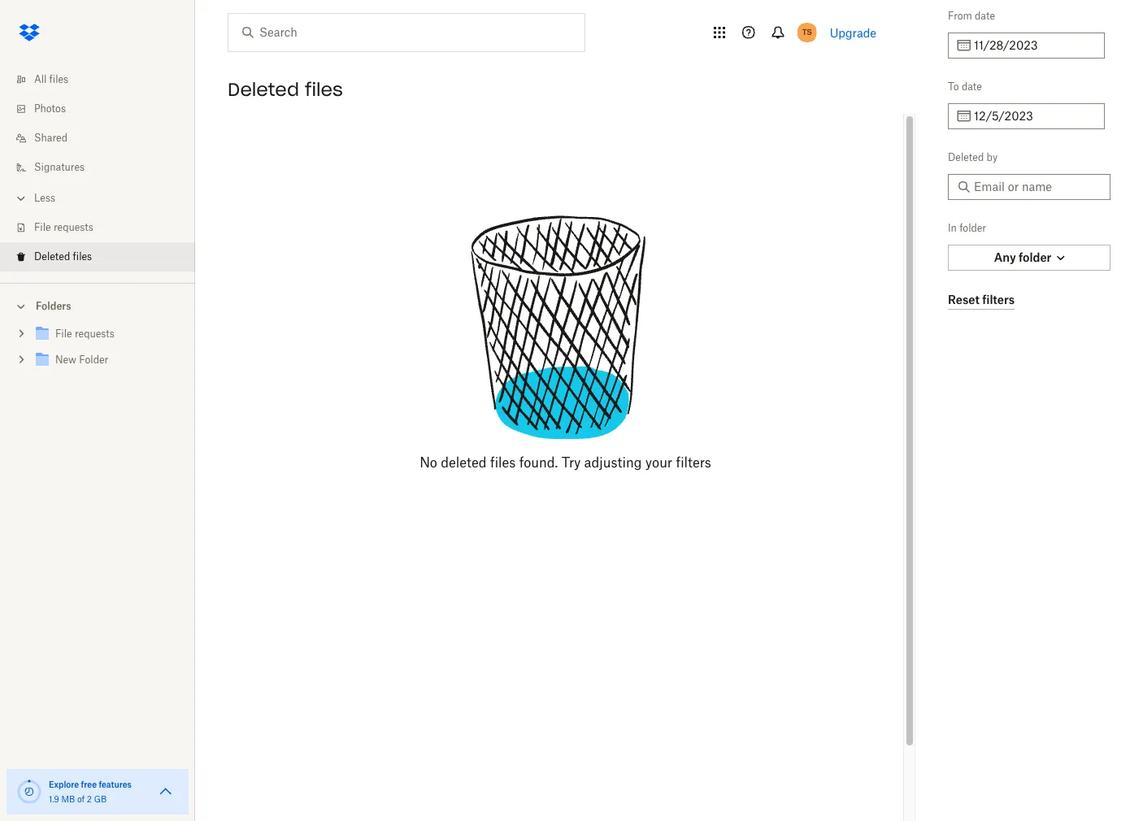 Task type: describe. For each thing, give the bounding box(es) containing it.
0 vertical spatial file
[[34, 221, 51, 233]]

deleted files inside list item
[[34, 250, 92, 263]]

ts
[[802, 27, 812, 37]]

Search text field
[[259, 24, 551, 41]]

Deleted by text field
[[974, 178, 1101, 196]]

shared link
[[13, 124, 195, 153]]

signatures link
[[13, 153, 195, 182]]

explore free features 1.9 mb of 2 gb
[[49, 780, 132, 804]]

0 vertical spatial deleted files
[[228, 78, 343, 101]]

photos
[[34, 102, 66, 115]]

of
[[77, 795, 85, 804]]

file requests inside group
[[55, 328, 115, 340]]

less
[[34, 192, 55, 204]]

deleted by
[[948, 151, 998, 163]]

found.
[[519, 455, 558, 471]]

gb
[[94, 795, 107, 804]]

file requests link inside list
[[13, 213, 195, 242]]

signatures
[[34, 161, 85, 173]]

your
[[646, 455, 673, 471]]

date for from date
[[975, 10, 996, 22]]

any folder button
[[948, 245, 1111, 271]]

list containing all files
[[0, 55, 195, 283]]

deleted inside list item
[[34, 250, 70, 263]]

by
[[987, 151, 998, 163]]

in folder
[[948, 222, 987, 234]]

folders
[[36, 300, 71, 312]]

try
[[562, 455, 581, 471]]

requests inside group
[[75, 328, 115, 340]]

deleted files list item
[[0, 242, 195, 272]]

features
[[99, 780, 132, 790]]

mb
[[61, 795, 75, 804]]

new
[[55, 354, 76, 366]]

any
[[994, 250, 1016, 264]]

deleted files link
[[13, 242, 195, 272]]

1 vertical spatial file
[[55, 328, 72, 340]]

date for to date
[[962, 81, 982, 93]]

explore
[[49, 780, 79, 790]]

reset
[[948, 292, 980, 306]]

no
[[420, 455, 437, 471]]

free
[[81, 780, 97, 790]]

reset filters
[[948, 292, 1015, 306]]

From date text field
[[974, 37, 1095, 54]]



Task type: locate. For each thing, give the bounding box(es) containing it.
file requests link
[[13, 213, 195, 242], [33, 324, 182, 346]]

filters right your
[[676, 455, 711, 471]]

1 vertical spatial folder
[[1019, 250, 1052, 264]]

file requests link down signatures link
[[13, 213, 195, 242]]

1.9
[[49, 795, 59, 804]]

requests inside list
[[54, 221, 93, 233]]

any folder
[[994, 250, 1052, 264]]

1 vertical spatial requests
[[75, 328, 115, 340]]

requests up folder
[[75, 328, 115, 340]]

deleted
[[228, 78, 299, 101], [948, 151, 984, 163], [34, 250, 70, 263]]

all
[[34, 73, 47, 85]]

all files link
[[13, 65, 195, 94]]

dropbox image
[[13, 16, 46, 49]]

date right to
[[962, 81, 982, 93]]

0 horizontal spatial deleted
[[34, 250, 70, 263]]

1 vertical spatial file requests
[[55, 328, 115, 340]]

all files
[[34, 73, 68, 85]]

no deleted files found. try adjusting your filters
[[420, 455, 711, 471]]

group
[[0, 318, 195, 385]]

file
[[34, 221, 51, 233], [55, 328, 72, 340]]

1 vertical spatial deleted files
[[34, 250, 92, 263]]

file up new
[[55, 328, 72, 340]]

1 horizontal spatial deleted files
[[228, 78, 343, 101]]

photos link
[[13, 94, 195, 124]]

new folder link
[[33, 350, 182, 372]]

1 vertical spatial date
[[962, 81, 982, 93]]

file down 'less'
[[34, 221, 51, 233]]

folder
[[960, 222, 987, 234], [1019, 250, 1052, 264]]

list
[[0, 55, 195, 283]]

0 vertical spatial file requests link
[[13, 213, 195, 242]]

filters
[[983, 292, 1015, 306], [676, 455, 711, 471]]

adjusting
[[584, 455, 642, 471]]

0 vertical spatial folder
[[960, 222, 987, 234]]

in
[[948, 222, 957, 234]]

0 vertical spatial filters
[[983, 292, 1015, 306]]

to date
[[948, 81, 982, 93]]

file requests inside list
[[34, 221, 93, 233]]

2 horizontal spatial deleted
[[948, 151, 984, 163]]

reset filters button
[[948, 290, 1015, 310]]

file requests link up new folder link at the left of page
[[33, 324, 182, 346]]

file requests
[[34, 221, 93, 233], [55, 328, 115, 340]]

0 vertical spatial file requests
[[34, 221, 93, 233]]

0 vertical spatial deleted
[[228, 78, 299, 101]]

file requests up new folder
[[55, 328, 115, 340]]

date right from on the right top of the page
[[975, 10, 996, 22]]

files
[[49, 73, 68, 85], [305, 78, 343, 101], [73, 250, 92, 263], [490, 455, 516, 471]]

new folder
[[55, 354, 108, 366]]

requests
[[54, 221, 93, 233], [75, 328, 115, 340]]

1 vertical spatial file requests link
[[33, 324, 182, 346]]

1 horizontal spatial file
[[55, 328, 72, 340]]

2
[[87, 795, 92, 804]]

To date text field
[[974, 107, 1095, 125]]

0 horizontal spatial folder
[[960, 222, 987, 234]]

group containing file requests
[[0, 318, 195, 385]]

1 horizontal spatial filters
[[983, 292, 1015, 306]]

date
[[975, 10, 996, 22], [962, 81, 982, 93]]

0 vertical spatial date
[[975, 10, 996, 22]]

deleted files
[[228, 78, 343, 101], [34, 250, 92, 263]]

1 vertical spatial deleted
[[948, 151, 984, 163]]

quota usage element
[[16, 779, 42, 805]]

folder right in
[[960, 222, 987, 234]]

file requests link inside group
[[33, 324, 182, 346]]

folder right any
[[1019, 250, 1052, 264]]

from
[[948, 10, 973, 22]]

folder inside button
[[1019, 250, 1052, 264]]

0 vertical spatial requests
[[54, 221, 93, 233]]

filters right reset
[[983, 292, 1015, 306]]

filters inside button
[[983, 292, 1015, 306]]

folder for any folder
[[1019, 250, 1052, 264]]

ts button
[[794, 20, 820, 46]]

upgrade link
[[830, 26, 877, 39]]

0 horizontal spatial file
[[34, 221, 51, 233]]

files inside list item
[[73, 250, 92, 263]]

folder for in folder
[[960, 222, 987, 234]]

to
[[948, 81, 959, 93]]

deleted
[[441, 455, 487, 471]]

from date
[[948, 10, 996, 22]]

1 horizontal spatial folder
[[1019, 250, 1052, 264]]

less image
[[13, 190, 29, 207]]

0 horizontal spatial filters
[[676, 455, 711, 471]]

2 vertical spatial deleted
[[34, 250, 70, 263]]

1 horizontal spatial deleted
[[228, 78, 299, 101]]

0 horizontal spatial deleted files
[[34, 250, 92, 263]]

1 vertical spatial filters
[[676, 455, 711, 471]]

file requests down 'less'
[[34, 221, 93, 233]]

shared
[[34, 132, 68, 144]]

upgrade
[[830, 26, 877, 39]]

folder
[[79, 354, 108, 366]]

folders button
[[0, 294, 195, 318]]

requests up deleted files list item
[[54, 221, 93, 233]]



Task type: vqa. For each thing, say whether or not it's contained in the screenshot.
Recents button
no



